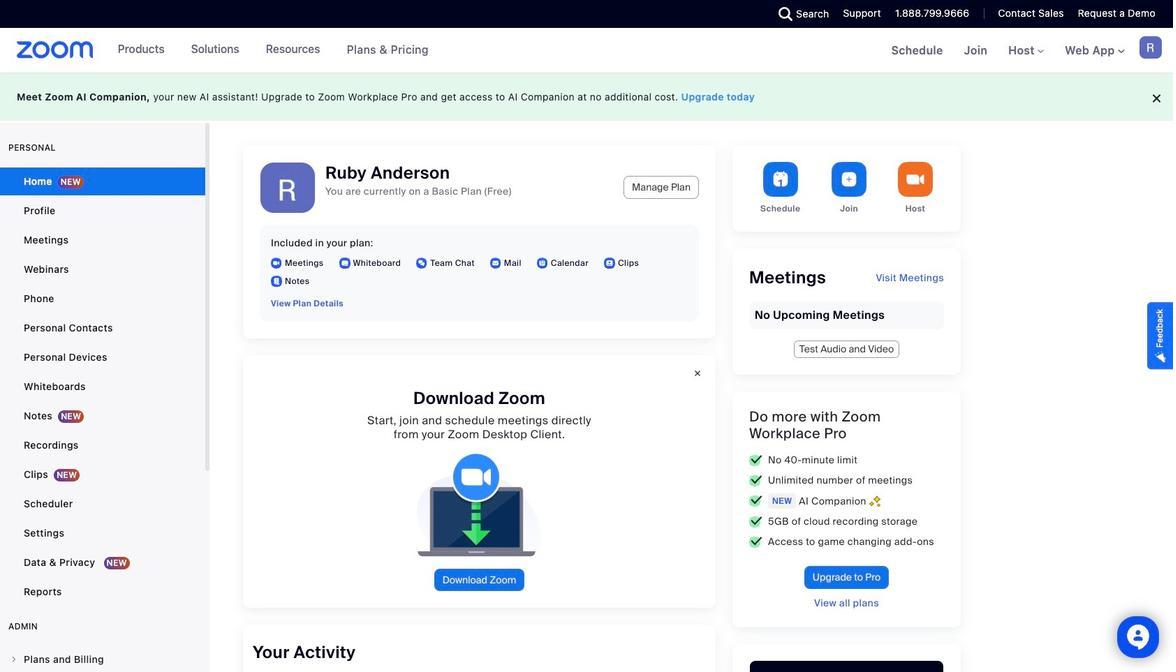 Task type: describe. For each thing, give the bounding box(es) containing it.
3 check box image from the top
[[750, 537, 763, 548]]

host image
[[898, 162, 933, 197]]

profile.zoom_clips image
[[604, 258, 615, 269]]

1 check box image from the top
[[750, 475, 763, 487]]

product information navigation
[[107, 28, 439, 73]]

download zoom image
[[406, 453, 553, 558]]

avatar image
[[261, 163, 315, 217]]

schedule image
[[763, 162, 798, 197]]

join image
[[832, 162, 867, 197]]



Task type: locate. For each thing, give the bounding box(es) containing it.
0 vertical spatial check box image
[[750, 475, 763, 487]]

right image
[[10, 656, 18, 664]]

1 vertical spatial check box image
[[750, 496, 763, 507]]

1 check box image from the top
[[750, 455, 763, 466]]

1 vertical spatial check box image
[[750, 517, 763, 528]]

personal menu menu
[[0, 168, 205, 608]]

profile.zoom_mail image
[[490, 258, 501, 269]]

footer
[[0, 73, 1174, 121]]

check box image
[[750, 455, 763, 466], [750, 496, 763, 507]]

profile.zoom_calendar image
[[537, 258, 548, 269]]

profile.zoom_meetings image
[[271, 258, 282, 269]]

check box image
[[750, 475, 763, 487], [750, 517, 763, 528], [750, 537, 763, 548]]

2 check box image from the top
[[750, 496, 763, 507]]

profile.zoom_notes image
[[271, 276, 282, 287]]

0 vertical spatial check box image
[[750, 455, 763, 466]]

profile.zoom_whiteboard image
[[339, 258, 350, 269]]

profile picture image
[[1140, 36, 1162, 59]]

meetings navigation
[[881, 28, 1174, 74]]

menu item
[[0, 647, 205, 673]]

2 check box image from the top
[[750, 517, 763, 528]]

zoom logo image
[[17, 41, 93, 59]]

banner
[[0, 28, 1174, 74]]

2 vertical spatial check box image
[[750, 537, 763, 548]]

profile.zoom_team_chat image
[[416, 258, 428, 269]]

advanced feature image
[[870, 496, 881, 507]]



Task type: vqa. For each thing, say whether or not it's contained in the screenshot.
profile.zoom_notes image
yes



